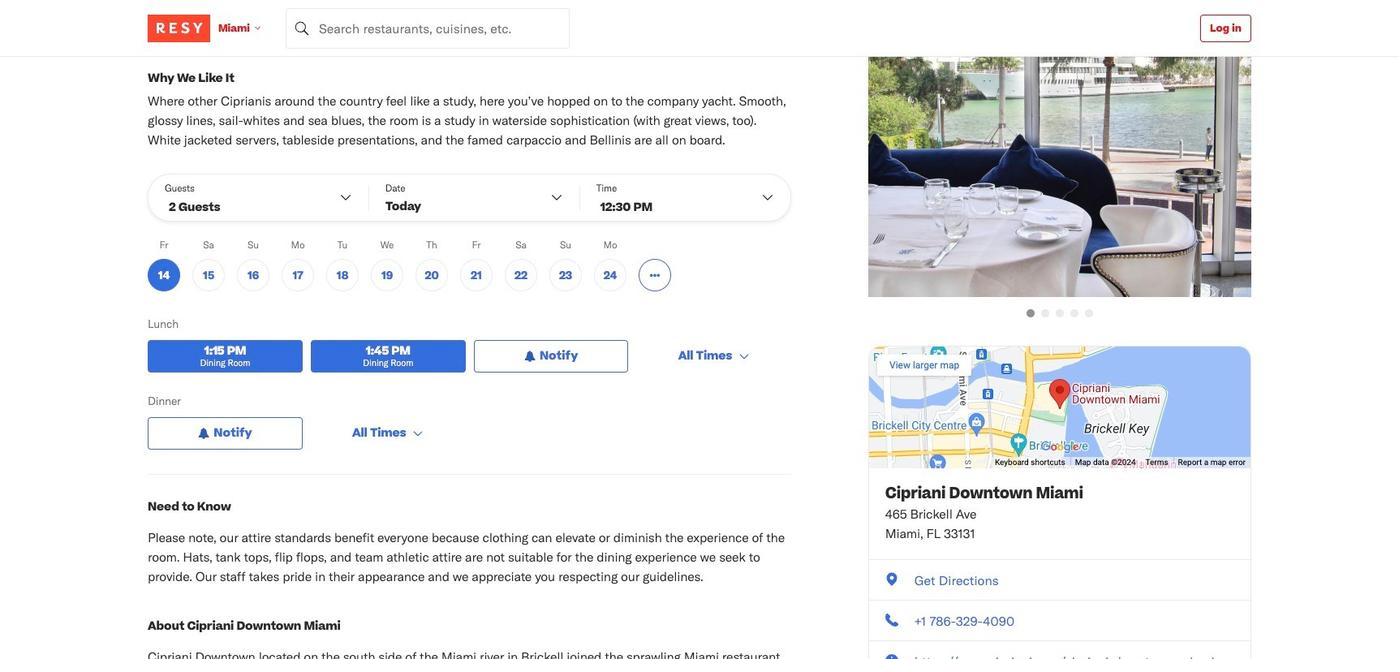 Task type: vqa. For each thing, say whether or not it's contained in the screenshot.
'4.8 out of 5 stars' icon
no



Task type: locate. For each thing, give the bounding box(es) containing it.
new on resy image
[[199, 17, 212, 30]]

climbing image
[[182, 17, 195, 30]]

None field
[[286, 8, 570, 48]]

Search restaurants, cuisines, etc. text field
[[286, 8, 570, 48]]



